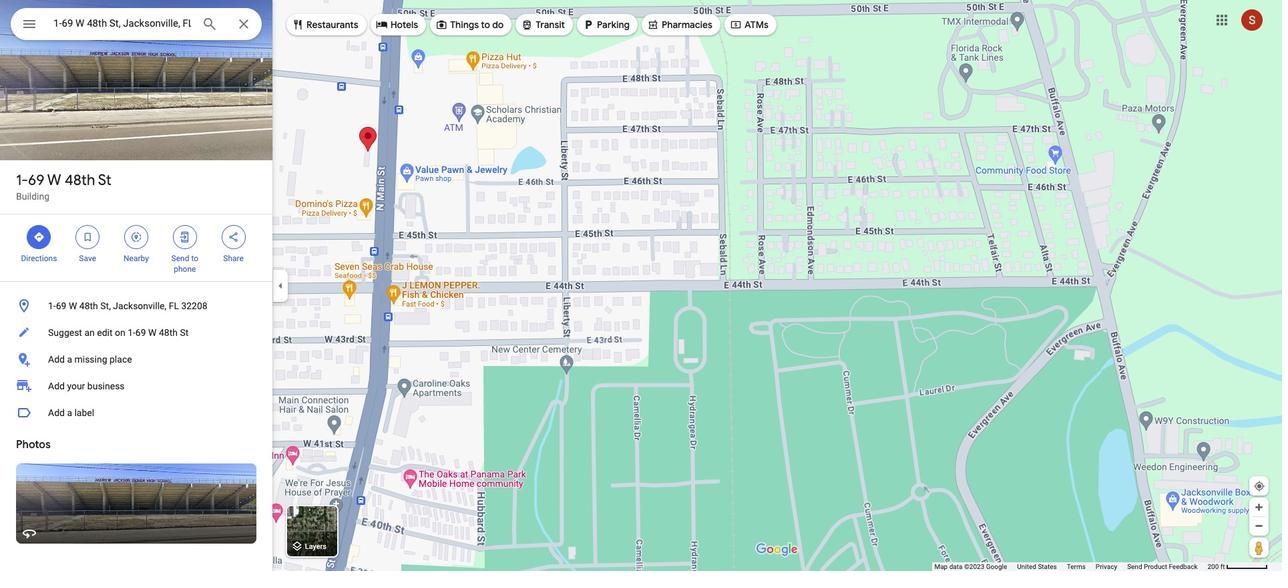 Task type: locate. For each thing, give the bounding box(es) containing it.
1-
[[16, 171, 28, 190], [48, 301, 56, 311], [128, 327, 136, 338]]

2 vertical spatial 1-
[[128, 327, 136, 338]]

1 vertical spatial add
[[48, 381, 65, 392]]

 things to do
[[436, 17, 504, 32]]

1 horizontal spatial to
[[481, 19, 490, 31]]

0 vertical spatial w
[[47, 171, 61, 190]]

add
[[48, 354, 65, 365], [48, 381, 65, 392], [48, 408, 65, 418]]

0 horizontal spatial send
[[171, 254, 189, 263]]

0 vertical spatial a
[[67, 354, 72, 365]]

 button
[[11, 8, 48, 43]]

terms button
[[1068, 563, 1086, 571]]

2 vertical spatial 69
[[136, 327, 146, 338]]

share
[[223, 254, 244, 263]]

label
[[74, 408, 94, 418]]

200 ft button
[[1208, 563, 1269, 571]]

send left the product
[[1128, 563, 1143, 571]]

0 horizontal spatial to
[[191, 254, 198, 263]]

48th left st,
[[79, 301, 98, 311]]

None field
[[53, 15, 191, 31]]

atms
[[745, 19, 769, 31]]

map
[[935, 563, 948, 571]]

1 a from the top
[[67, 354, 72, 365]]

2 vertical spatial 48th
[[159, 327, 178, 338]]

69 up building
[[28, 171, 44, 190]]

0 vertical spatial send
[[171, 254, 189, 263]]

 search field
[[11, 8, 262, 43]]

200 ft
[[1208, 563, 1226, 571]]

1 add from the top
[[48, 354, 65, 365]]

0 vertical spatial add
[[48, 354, 65, 365]]

1 vertical spatial 48th
[[79, 301, 98, 311]]

w inside 1-69 w 48th st building
[[47, 171, 61, 190]]

a left missing
[[67, 354, 72, 365]]

1-69 w 48th st building
[[16, 171, 111, 202]]

st,
[[100, 301, 111, 311]]

do
[[493, 19, 504, 31]]

footer containing map data ©2023 google
[[935, 563, 1208, 571]]

send inside button
[[1128, 563, 1143, 571]]

0 vertical spatial to
[[481, 19, 490, 31]]

48th for st,
[[79, 301, 98, 311]]

0 vertical spatial 1-
[[16, 171, 28, 190]]

69 up suggest
[[56, 301, 66, 311]]

transit
[[536, 19, 565, 31]]

an
[[84, 327, 95, 338]]

1 vertical spatial to
[[191, 254, 198, 263]]

add for add your business
[[48, 381, 65, 392]]

1- right on
[[128, 327, 136, 338]]

w up suggest
[[69, 301, 77, 311]]

w down jacksonville,
[[148, 327, 157, 338]]

0 horizontal spatial st
[[98, 171, 111, 190]]

collapse side panel image
[[273, 278, 288, 293]]

1 vertical spatial a
[[67, 408, 72, 418]]

48th
[[65, 171, 95, 190], [79, 301, 98, 311], [159, 327, 178, 338]]

0 vertical spatial 69
[[28, 171, 44, 190]]

to up the 'phone'
[[191, 254, 198, 263]]

a
[[67, 354, 72, 365], [67, 408, 72, 418]]

1 horizontal spatial 1-
[[48, 301, 56, 311]]

3 add from the top
[[48, 408, 65, 418]]

48th for st
[[65, 171, 95, 190]]

1 vertical spatial 1-
[[48, 301, 56, 311]]

to
[[481, 19, 490, 31], [191, 254, 198, 263]]

to left do
[[481, 19, 490, 31]]

1 vertical spatial send
[[1128, 563, 1143, 571]]

69 for st
[[28, 171, 44, 190]]

add a missing place
[[48, 354, 132, 365]]

parking
[[597, 19, 630, 31]]

send
[[171, 254, 189, 263], [1128, 563, 1143, 571]]

69
[[28, 171, 44, 190], [56, 301, 66, 311], [136, 327, 146, 338]]

2 horizontal spatial 1-
[[128, 327, 136, 338]]

pharmacies
[[662, 19, 713, 31]]

1 vertical spatial w
[[69, 301, 77, 311]]

to inside send to phone
[[191, 254, 198, 263]]

directions
[[21, 254, 57, 263]]

1 horizontal spatial w
[[69, 301, 77, 311]]

1 vertical spatial st
[[180, 327, 189, 338]]

48th down fl
[[159, 327, 178, 338]]

1- up building
[[16, 171, 28, 190]]

w for st
[[47, 171, 61, 190]]

w inside 1-69 w 48th st, jacksonville, fl 32208 button
[[69, 301, 77, 311]]

 restaurants
[[292, 17, 359, 32]]

st
[[98, 171, 111, 190], [180, 327, 189, 338]]

send product feedback button
[[1128, 563, 1198, 571]]

0 vertical spatial st
[[98, 171, 111, 190]]

w
[[47, 171, 61, 190], [69, 301, 77, 311], [148, 327, 157, 338]]

send inside send to phone
[[171, 254, 189, 263]]

a for missing
[[67, 354, 72, 365]]


[[82, 230, 94, 245]]

add inside 'link'
[[48, 381, 65, 392]]

2 vertical spatial add
[[48, 408, 65, 418]]

1-69 W 48th St, Jacksonville, FL 32208 field
[[11, 8, 262, 40]]

product
[[1145, 563, 1168, 571]]

1 vertical spatial 69
[[56, 301, 66, 311]]

add left your
[[48, 381, 65, 392]]

1 horizontal spatial send
[[1128, 563, 1143, 571]]

add left label
[[48, 408, 65, 418]]

photos
[[16, 438, 51, 452]]

add down suggest
[[48, 354, 65, 365]]

things
[[450, 19, 479, 31]]

1- up suggest
[[48, 301, 56, 311]]

send to phone
[[171, 254, 198, 274]]

2 add from the top
[[48, 381, 65, 392]]

48th inside 1-69 w 48th st building
[[65, 171, 95, 190]]

google account: sheryl atherton  
(sheryl.atherton@adept.ai) image
[[1242, 9, 1264, 30]]

2 vertical spatial w
[[148, 327, 157, 338]]

48th up 
[[65, 171, 95, 190]]

add a label button
[[0, 400, 273, 426]]

1- for st
[[16, 171, 28, 190]]

1- inside 1-69 w 48th st building
[[16, 171, 28, 190]]

0 horizontal spatial w
[[47, 171, 61, 190]]

footer
[[935, 563, 1208, 571]]

send up the 'phone'
[[171, 254, 189, 263]]

1 horizontal spatial 69
[[56, 301, 66, 311]]

©2023
[[965, 563, 985, 571]]

0 horizontal spatial 69
[[28, 171, 44, 190]]

0 horizontal spatial 1-
[[16, 171, 28, 190]]

1 horizontal spatial st
[[180, 327, 189, 338]]

show street view coverage image
[[1250, 538, 1270, 558]]

2 a from the top
[[67, 408, 72, 418]]


[[730, 17, 742, 32]]


[[21, 15, 37, 33]]

w up building
[[47, 171, 61, 190]]

zoom out image
[[1255, 521, 1265, 531]]

69 inside 1-69 w 48th st building
[[28, 171, 44, 190]]


[[436, 17, 448, 32]]

69 right on
[[136, 327, 146, 338]]

2 horizontal spatial w
[[148, 327, 157, 338]]

2 horizontal spatial 69
[[136, 327, 146, 338]]

0 vertical spatial 48th
[[65, 171, 95, 190]]

a left label
[[67, 408, 72, 418]]


[[228, 230, 240, 245]]



Task type: describe. For each thing, give the bounding box(es) containing it.
 pharmacies
[[647, 17, 713, 32]]

suggest an edit on 1-69 w 48th st button
[[0, 319, 273, 346]]

add for add a missing place
[[48, 354, 65, 365]]

 transit
[[521, 17, 565, 32]]

a for label
[[67, 408, 72, 418]]

1-69 w 48th st, jacksonville, fl 32208
[[48, 301, 208, 311]]

 hotels
[[376, 17, 418, 32]]

add your business
[[48, 381, 125, 392]]

united states button
[[1018, 563, 1058, 571]]

st inside suggest an edit on 1-69 w 48th st button
[[180, 327, 189, 338]]

add for add a label
[[48, 408, 65, 418]]

layers
[[305, 543, 327, 551]]

missing
[[74, 354, 107, 365]]

hotels
[[391, 19, 418, 31]]

phone
[[174, 265, 196, 274]]

data
[[950, 563, 963, 571]]

your
[[67, 381, 85, 392]]

privacy button
[[1096, 563, 1118, 571]]

feedback
[[1170, 563, 1198, 571]]

save
[[79, 254, 96, 263]]

terms
[[1068, 563, 1086, 571]]

google
[[987, 563, 1008, 571]]

states
[[1039, 563, 1058, 571]]

on
[[115, 327, 125, 338]]

1-69 w 48th st, jacksonville, fl 32208 button
[[0, 293, 273, 319]]

google maps element
[[0, 0, 1283, 571]]

st inside 1-69 w 48th st building
[[98, 171, 111, 190]]


[[376, 17, 388, 32]]


[[130, 230, 142, 245]]

footer inside google maps element
[[935, 563, 1208, 571]]

suggest
[[48, 327, 82, 338]]

jacksonville,
[[113, 301, 167, 311]]

building
[[16, 191, 50, 202]]

w for st,
[[69, 301, 77, 311]]

place
[[110, 354, 132, 365]]


[[179, 230, 191, 245]]

w inside suggest an edit on 1-69 w 48th st button
[[148, 327, 157, 338]]

 atms
[[730, 17, 769, 32]]

to inside  things to do
[[481, 19, 490, 31]]

actions for 1-69 w 48th st region
[[0, 214, 273, 281]]

restaurants
[[307, 19, 359, 31]]

32208
[[181, 301, 208, 311]]

send product feedback
[[1128, 563, 1198, 571]]

 parking
[[583, 17, 630, 32]]


[[33, 230, 45, 245]]

nearby
[[124, 254, 149, 263]]

add a label
[[48, 408, 94, 418]]

united
[[1018, 563, 1037, 571]]


[[521, 17, 533, 32]]

zoom in image
[[1255, 502, 1265, 513]]

ft
[[1221, 563, 1226, 571]]

1-69 w 48th st main content
[[0, 0, 273, 571]]

edit
[[97, 327, 113, 338]]


[[292, 17, 304, 32]]

map data ©2023 google
[[935, 563, 1008, 571]]


[[647, 17, 659, 32]]

none field inside 1-69 w 48th st, jacksonville, fl 32208 field
[[53, 15, 191, 31]]

privacy
[[1096, 563, 1118, 571]]

1- for st,
[[48, 301, 56, 311]]


[[583, 17, 595, 32]]

add a missing place button
[[0, 346, 273, 373]]

send for send to phone
[[171, 254, 189, 263]]

send for send product feedback
[[1128, 563, 1143, 571]]

united states
[[1018, 563, 1058, 571]]

200
[[1208, 563, 1220, 571]]

fl
[[169, 301, 179, 311]]

suggest an edit on 1-69 w 48th st
[[48, 327, 189, 338]]

show your location image
[[1254, 480, 1266, 492]]

69 for st,
[[56, 301, 66, 311]]

business
[[87, 381, 125, 392]]

add your business link
[[0, 373, 273, 400]]



Task type: vqa. For each thing, say whether or not it's contained in the screenshot.


